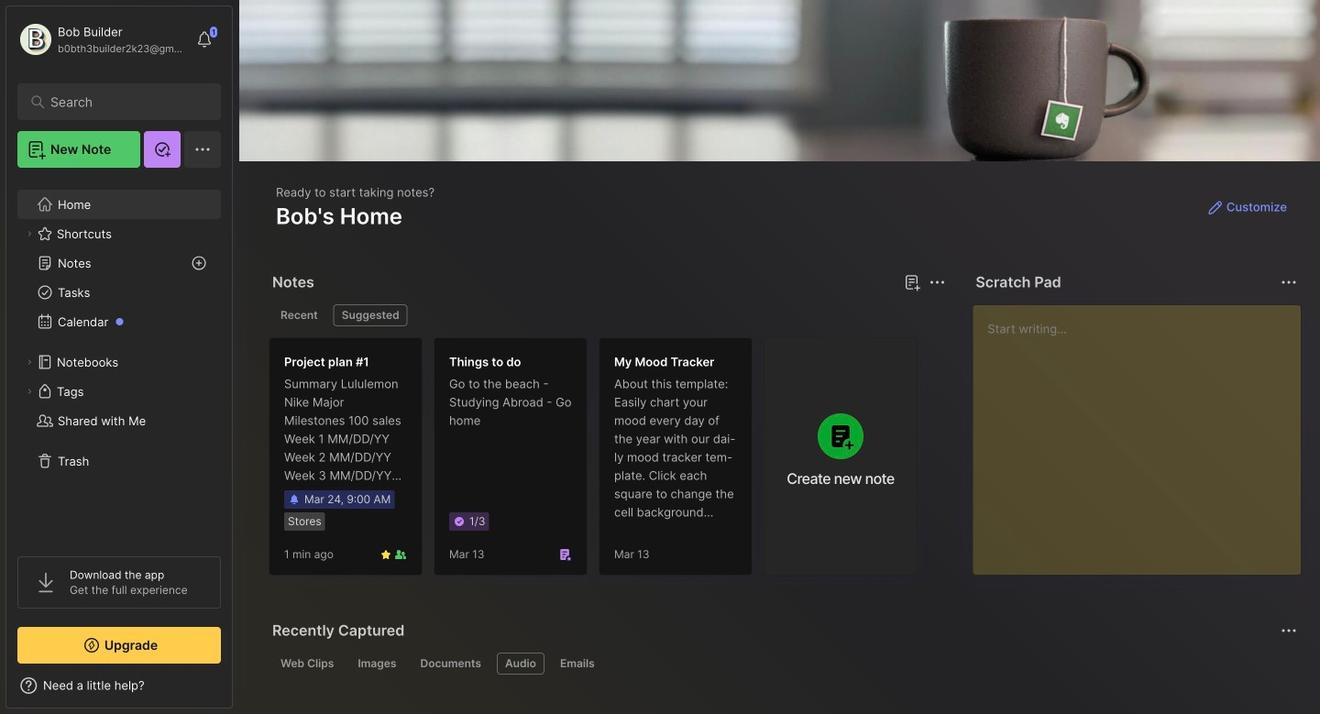 Task type: locate. For each thing, give the bounding box(es) containing it.
tab list
[[272, 304, 943, 326], [272, 653, 1295, 675]]

1 vertical spatial tab list
[[272, 653, 1295, 675]]

row group
[[269, 337, 929, 587]]

2 more actions image from the left
[[1278, 271, 1300, 293]]

0 vertical spatial tab list
[[272, 304, 943, 326]]

none search field inside main element
[[50, 91, 197, 113]]

1 more actions image from the left
[[927, 271, 949, 293]]

0 horizontal spatial more actions field
[[925, 270, 950, 295]]

more actions image
[[927, 271, 949, 293], [1278, 271, 1300, 293]]

More actions field
[[925, 270, 950, 295], [1277, 270, 1302, 295]]

Start writing… text field
[[988, 305, 1300, 560]]

None search field
[[50, 91, 197, 113]]

tab
[[272, 304, 326, 326], [334, 304, 408, 326], [272, 653, 342, 675], [350, 653, 405, 675], [412, 653, 490, 675], [497, 653, 545, 675], [552, 653, 603, 675]]

2 tab list from the top
[[272, 653, 1295, 675]]

1 horizontal spatial more actions image
[[1278, 271, 1300, 293]]

1 horizontal spatial more actions field
[[1277, 270, 1302, 295]]

expand notebooks image
[[24, 357, 35, 368]]

WHAT'S NEW field
[[6, 671, 232, 701]]

tree
[[6, 179, 232, 540]]

Search text field
[[50, 94, 197, 111]]

0 horizontal spatial more actions image
[[927, 271, 949, 293]]



Task type: vqa. For each thing, say whether or not it's contained in the screenshot.
'row group'
yes



Task type: describe. For each thing, give the bounding box(es) containing it.
2 more actions field from the left
[[1277, 270, 1302, 295]]

expand tags image
[[24, 386, 35, 397]]

click to collapse image
[[232, 680, 245, 703]]

tree inside main element
[[6, 179, 232, 540]]

1 more actions field from the left
[[925, 270, 950, 295]]

main element
[[0, 0, 238, 714]]

Account field
[[17, 21, 187, 58]]

1 tab list from the top
[[272, 304, 943, 326]]



